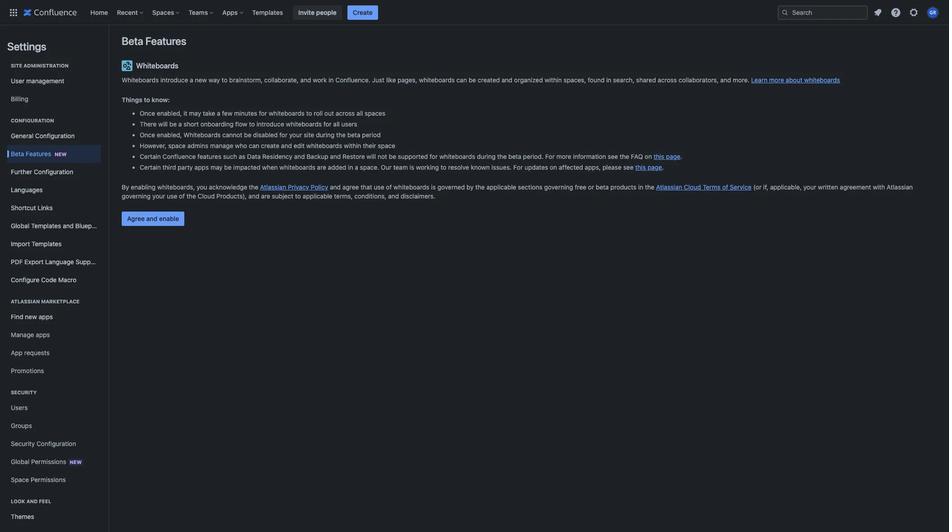 Task type: describe. For each thing, give the bounding box(es) containing it.
be left short
[[169, 120, 177, 128]]

be right not
[[389, 153, 396, 161]]

our
[[381, 164, 392, 171]]

cloud inside (or if, applicable, your written agreement with atlassian governing your use of the cloud products), and are subject to applicable terms, conditions, and disclaimers.
[[198, 193, 215, 200]]

0 vertical spatial more
[[770, 76, 784, 84]]

more inside once enabled, it may take a few minutes for whiteboards to roll out across all spaces there will be a short onboarding flow to introduce whiteboards for all users once enabled, whiteboards cannot be disabled for your site during the beta period however, space admins manage who can create and edit whiteboards within their space certain confluence features such as data residency and backup and restore will not be supported for whiteboards during the beta period. for more information see the faq on this page . certain third party apps may be impacted when whiteboards are added in a space. our team is working to resolve known issues. for updates on affected apps, please see this page .
[[557, 153, 572, 161]]

0 vertical spatial page
[[666, 153, 681, 161]]

for down out
[[324, 120, 332, 128]]

0 vertical spatial within
[[545, 76, 562, 84]]

team
[[393, 164, 408, 171]]

1 vertical spatial will
[[367, 153, 376, 161]]

1 horizontal spatial use
[[374, 183, 384, 191]]

enabling
[[131, 183, 156, 191]]

configure code macro
[[11, 276, 77, 284]]

just
[[372, 76, 385, 84]]

across inside once enabled, it may take a few minutes for whiteboards to roll out across all spaces there will be a short onboarding flow to introduce whiteboards for all users once enabled, whiteboards cannot be disabled for your site during the beta period however, space admins manage who can create and edit whiteboards within their space certain confluence features such as data residency and backup and restore will not be supported for whiteboards during the beta period. for more information see the faq on this page . certain third party apps may be impacted when whiteboards are added in a space. our team is working to resolve known issues. for updates on affected apps, please see this page .
[[336, 110, 355, 117]]

issues.
[[492, 164, 512, 171]]

administration
[[24, 63, 69, 69]]

that
[[361, 183, 372, 191]]

user management
[[11, 77, 64, 85]]

whiteboards right pages,
[[419, 76, 455, 84]]

security for security
[[11, 390, 37, 396]]

please
[[603, 164, 622, 171]]

invite people button
[[293, 5, 342, 20]]

few
[[222, 110, 233, 117]]

the right the by
[[476, 183, 485, 191]]

1 vertical spatial your
[[804, 183, 817, 191]]

2 certain from the top
[[140, 164, 161, 171]]

atlassian marketplace group
[[7, 289, 101, 383]]

for right disabled
[[280, 131, 288, 139]]

when
[[262, 164, 278, 171]]

groups link
[[7, 417, 101, 436]]

known
[[471, 164, 490, 171]]

to left resolve
[[441, 164, 447, 171]]

notification icon image
[[873, 7, 884, 18]]

the right products
[[645, 183, 655, 191]]

space.
[[360, 164, 379, 171]]

by enabling whiteboards, you acknowledge the atlassian privacy policy and agree that use of whiteboards is governed by the applicable sections governing free or beta products in the atlassian cloud terms of service
[[122, 183, 752, 191]]

search image
[[782, 9, 789, 16]]

1 once from the top
[[140, 110, 155, 117]]

the inside (or if, applicable, your written agreement with atlassian governing your use of the cloud products), and are subject to applicable terms, conditions, and disclaimers.
[[187, 193, 196, 200]]

for up working
[[430, 153, 438, 161]]

home link
[[88, 5, 111, 20]]

0 vertical spatial introduce
[[161, 76, 188, 84]]

governing inside (or if, applicable, your written agreement with atlassian governing your use of the cloud products), and are subject to applicable terms, conditions, and disclaimers.
[[122, 193, 151, 200]]

found
[[588, 76, 605, 84]]

work
[[313, 76, 327, 84]]

in right found at the right top of the page
[[607, 76, 612, 84]]

and down edit
[[294, 153, 305, 161]]

applicable for sections
[[487, 183, 516, 191]]

things to know:
[[122, 96, 170, 104]]

a left short
[[178, 120, 182, 128]]

be down such
[[224, 164, 232, 171]]

1 horizontal spatial beta
[[509, 153, 522, 161]]

1 space from the left
[[168, 142, 186, 150]]

updates
[[525, 164, 548, 171]]

and right created
[[502, 76, 513, 84]]

themes link
[[7, 509, 101, 527]]

0 horizontal spatial all
[[333, 120, 340, 128]]

pdf export language support
[[11, 258, 99, 266]]

new
[[70, 460, 82, 466]]

2 vertical spatial apps
[[36, 331, 50, 339]]

management
[[26, 77, 64, 85]]

it
[[184, 110, 187, 117]]

way
[[209, 76, 220, 84]]

confluence
[[163, 153, 196, 161]]

to left roll
[[306, 110, 312, 117]]

agree and enable
[[127, 215, 179, 223]]

0 vertical spatial cloud
[[684, 183, 701, 191]]

manage apps link
[[7, 326, 101, 344]]

import templates
[[11, 240, 62, 248]]

and right conditions,
[[388, 193, 399, 200]]

are inside once enabled, it may take a few minutes for whiteboards to roll out across all spaces there will be a short onboarding flow to introduce whiteboards for all users once enabled, whiteboards cannot be disabled for your site during the beta period however, space admins manage who can create and edit whiteboards within their space certain confluence features such as data residency and backup and restore will not be supported for whiteboards during the beta period. for more information see the faq on this page . certain third party apps may be impacted when whiteboards are added in a space. our team is working to resolve known issues. for updates on affected apps, please see this page .
[[317, 164, 326, 171]]

templates for import templates
[[32, 240, 62, 248]]

a down restore
[[355, 164, 358, 171]]

acknowledge
[[209, 183, 247, 191]]

agree and enable button
[[122, 212, 185, 226]]

apps inside once enabled, it may take a few minutes for whiteboards to roll out across all spaces there will be a short onboarding flow to introduce whiteboards for all users once enabled, whiteboards cannot be disabled for your site during the beta period however, space admins manage who can create and edit whiteboards within their space certain confluence features such as data residency and backup and restore will not be supported for whiteboards during the beta period. for more information see the faq on this page . certain third party apps may be impacted when whiteboards are added in a space. our team is working to resolve known issues. for updates on affected apps, please see this page .
[[195, 164, 209, 171]]

beta for beta features new
[[11, 150, 24, 158]]

recent button
[[114, 5, 147, 20]]

configure
[[11, 276, 39, 284]]

and left work
[[300, 76, 311, 84]]

2 horizontal spatial of
[[723, 183, 729, 191]]

and inside group
[[26, 499, 38, 505]]

permissions for space
[[31, 477, 66, 484]]

global for global permissions new
[[11, 458, 29, 466]]

onboarding
[[200, 120, 234, 128]]

and right products),
[[249, 193, 259, 200]]

0 horizontal spatial on
[[550, 164, 557, 171]]

2 space from the left
[[378, 142, 395, 150]]

2 vertical spatial your
[[152, 193, 165, 200]]

to left know: on the top left of the page
[[144, 96, 150, 104]]

0 horizontal spatial for
[[514, 164, 523, 171]]

terms,
[[334, 193, 353, 200]]

be down flow
[[244, 131, 251, 139]]

beta features
[[122, 35, 186, 47]]

collaborators,
[[679, 76, 719, 84]]

configuration for general
[[35, 132, 75, 140]]

restore
[[343, 153, 365, 161]]

0 vertical spatial may
[[189, 110, 201, 117]]

minutes
[[234, 110, 257, 117]]

affected
[[559, 164, 583, 171]]

collapse sidebar image
[[98, 30, 118, 48]]

governed
[[438, 183, 465, 191]]

and left more.
[[721, 76, 731, 84]]

impacted
[[233, 164, 261, 171]]

use inside (or if, applicable, your written agreement with atlassian governing your use of the cloud products), and are subject to applicable terms, conditions, and disclaimers.
[[167, 193, 177, 200]]

user management link
[[7, 72, 101, 90]]

manage
[[11, 331, 34, 339]]

templates inside global element
[[252, 8, 283, 16]]

import
[[11, 240, 30, 248]]

backup
[[307, 153, 328, 161]]

site
[[304, 131, 314, 139]]

spaces
[[152, 8, 174, 16]]

subject
[[272, 193, 293, 200]]

you
[[197, 183, 207, 191]]

look and feel
[[11, 499, 51, 505]]

support
[[76, 258, 99, 266]]

there
[[140, 120, 157, 128]]

whiteboards inside once enabled, it may take a few minutes for whiteboards to roll out across all spaces there will be a short onboarding flow to introduce whiteboards for all users once enabled, whiteboards cannot be disabled for your site during the beta period however, space admins manage who can create and edit whiteboards within their space certain confluence features such as data residency and backup and restore will not be supported for whiteboards during the beta period. for more information see the faq on this page . certain third party apps may be impacted when whiteboards are added in a space. our team is working to resolve known issues. for updates on affected apps, please see this page .
[[184, 131, 221, 139]]

1 enabled, from the top
[[157, 110, 182, 117]]

help icon image
[[891, 7, 902, 18]]

products),
[[217, 193, 247, 200]]

configuration up general
[[11, 118, 54, 124]]

1 horizontal spatial during
[[477, 153, 496, 161]]

atlassian inside group
[[11, 299, 40, 305]]

app requests link
[[7, 344, 101, 362]]

templates link
[[250, 5, 286, 20]]

know:
[[152, 96, 170, 104]]

1 horizontal spatial governing
[[544, 183, 573, 191]]

0 vertical spatial beta
[[347, 131, 360, 139]]

site
[[11, 63, 22, 69]]

export
[[25, 258, 44, 266]]

whiteboards up resolve
[[440, 153, 475, 161]]

create
[[261, 142, 279, 150]]

atlassian inside (or if, applicable, your written agreement with atlassian governing your use of the cloud products), and are subject to applicable terms, conditions, and disclaimers.
[[887, 183, 913, 191]]

whiteboards up backup in the top of the page
[[306, 142, 342, 150]]

1 vertical spatial is
[[431, 183, 436, 191]]

security for security configuration
[[11, 440, 35, 448]]

links
[[38, 204, 53, 212]]

the up issues. in the top of the page
[[497, 153, 507, 161]]

further configuration
[[11, 168, 73, 176]]

global permissions new
[[11, 458, 82, 466]]

flow
[[235, 120, 247, 128]]

whiteboards up disabled
[[269, 110, 305, 117]]

free
[[575, 183, 587, 191]]

further
[[11, 168, 32, 176]]

global templates and blueprints link
[[7, 217, 105, 235]]

of inside (or if, applicable, your written agreement with atlassian governing your use of the cloud products), and are subject to applicable terms, conditions, and disclaimers.
[[179, 193, 185, 200]]

spaces,
[[564, 76, 586, 84]]

confluence.
[[336, 76, 371, 84]]

whiteboards right about
[[805, 76, 840, 84]]

working
[[416, 164, 439, 171]]

language
[[45, 258, 74, 266]]

whiteboards for whiteboards
[[136, 62, 179, 70]]

0 horizontal spatial page
[[648, 164, 662, 171]]

whiteboards up disclaimers. at the top of page
[[394, 183, 430, 191]]

atlassian up subject
[[260, 183, 286, 191]]

atlassian left terms
[[656, 183, 683, 191]]

shortcut links
[[11, 204, 53, 212]]

0 vertical spatial can
[[457, 76, 467, 84]]



Task type: locate. For each thing, give the bounding box(es) containing it.
0 vertical spatial templates
[[252, 8, 283, 16]]

1 vertical spatial on
[[550, 164, 557, 171]]

create link
[[347, 5, 378, 20]]

find new apps link
[[7, 308, 101, 326]]

beta right collapse sidebar image
[[122, 35, 143, 47]]

1 horizontal spatial new
[[195, 76, 207, 84]]

features
[[198, 153, 221, 161]]

1 vertical spatial global
[[11, 458, 29, 466]]

users
[[11, 404, 28, 412]]

0 vertical spatial is
[[410, 164, 414, 171]]

recent
[[117, 8, 138, 16]]

0 vertical spatial will
[[158, 120, 168, 128]]

configuration up new
[[35, 132, 75, 140]]

templates right apps popup button
[[252, 8, 283, 16]]

0 vertical spatial permissions
[[31, 458, 66, 466]]

space permissions
[[11, 477, 66, 484]]

1 vertical spatial beta
[[509, 153, 522, 161]]

and up terms,
[[330, 183, 341, 191]]

will
[[158, 120, 168, 128], [367, 153, 376, 161]]

configuration inside "link"
[[35, 132, 75, 140]]

0 vertical spatial this page link
[[654, 153, 681, 161]]

governing left the 'free'
[[544, 183, 573, 191]]

themes
[[11, 514, 34, 521]]

1 vertical spatial features
[[26, 150, 51, 158]]

1 horizontal spatial more
[[770, 76, 784, 84]]

may down features
[[211, 164, 223, 171]]

2 enabled, from the top
[[157, 131, 182, 139]]

introduce up know: on the top left of the page
[[161, 76, 188, 84]]

1 certain from the top
[[140, 153, 161, 161]]

features down spaces popup button
[[146, 35, 186, 47]]

confluence image
[[23, 7, 77, 18], [23, 7, 77, 18]]

1 vertical spatial permissions
[[31, 477, 66, 484]]

atlassian up the find new apps
[[11, 299, 40, 305]]

features for beta features new
[[26, 150, 51, 158]]

atlassian cloud terms of service link
[[656, 183, 752, 191]]

app
[[11, 349, 23, 357]]

configuration inside security 'group'
[[37, 440, 76, 448]]

0 horizontal spatial more
[[557, 153, 572, 161]]

general
[[11, 132, 33, 140]]

(or if, applicable, your written agreement with atlassian governing your use of the cloud products), and are subject to applicable terms, conditions, and disclaimers.
[[122, 183, 913, 200]]

1 vertical spatial may
[[211, 164, 223, 171]]

site administration group
[[7, 53, 101, 111]]

0 horizontal spatial cloud
[[198, 193, 215, 200]]

0 vertical spatial enabled,
[[157, 110, 182, 117]]

0 horizontal spatial see
[[608, 153, 618, 161]]

if,
[[764, 183, 769, 191]]

once up there on the top
[[140, 110, 155, 117]]

for right issues. in the top of the page
[[514, 164, 523, 171]]

a
[[190, 76, 193, 84], [217, 110, 220, 117], [178, 120, 182, 128], [355, 164, 358, 171]]

are down backup in the top of the page
[[317, 164, 326, 171]]

during right site
[[316, 131, 335, 139]]

to down privacy
[[295, 193, 301, 200]]

is down supported
[[410, 164, 414, 171]]

1 vertical spatial .
[[662, 164, 664, 171]]

1 horizontal spatial introduce
[[257, 120, 284, 128]]

1 horizontal spatial will
[[367, 153, 376, 161]]

teams
[[189, 8, 208, 16]]

apps button
[[220, 5, 247, 20]]

0 vertical spatial see
[[608, 153, 618, 161]]

languages
[[11, 186, 43, 194]]

once down there on the top
[[140, 131, 155, 139]]

applicable inside (or if, applicable, your written agreement with atlassian governing your use of the cloud products), and are subject to applicable terms, conditions, and disclaimers.
[[303, 193, 333, 200]]

shared
[[636, 76, 656, 84]]

products
[[611, 183, 637, 191]]

whiteboards
[[419, 76, 455, 84], [805, 76, 840, 84], [269, 110, 305, 117], [286, 120, 322, 128], [306, 142, 342, 150], [440, 153, 475, 161], [280, 164, 315, 171], [394, 183, 430, 191]]

groups
[[11, 422, 32, 430]]

0 horizontal spatial is
[[410, 164, 414, 171]]

of down "whiteboards,"
[[179, 193, 185, 200]]

further configuration link
[[7, 163, 101, 181]]

this page link right faq
[[654, 153, 681, 161]]

0 vertical spatial are
[[317, 164, 326, 171]]

0 horizontal spatial applicable
[[303, 193, 333, 200]]

things
[[122, 96, 142, 104]]

0 vertical spatial beta
[[122, 35, 143, 47]]

1 vertical spatial introduce
[[257, 120, 284, 128]]

1 horizontal spatial page
[[666, 153, 681, 161]]

this page link for certain third party apps may be impacted when whiteboards are added in a space. our team is working to resolve known issues. for updates on affected apps, please see
[[636, 164, 662, 171]]

in right products
[[638, 183, 644, 191]]

0 horizontal spatial are
[[261, 193, 270, 200]]

in inside once enabled, it may take a few minutes for whiteboards to roll out across all spaces there will be a short onboarding flow to introduce whiteboards for all users once enabled, whiteboards cannot be disabled for your site during the beta period however, space admins manage who can create and edit whiteboards within their space certain confluence features such as data residency and backup and restore will not be supported for whiteboards during the beta period. for more information see the faq on this page . certain third party apps may be impacted when whiteboards are added in a space. our team is working to resolve known issues. for updates on affected apps, please see this page .
[[348, 164, 353, 171]]

0 vertical spatial once
[[140, 110, 155, 117]]

use down "whiteboards,"
[[167, 193, 177, 200]]

global templates and blueprints
[[11, 222, 105, 230]]

whiteboards,
[[157, 183, 195, 191]]

is
[[410, 164, 414, 171], [431, 183, 436, 191]]

0 vertical spatial all
[[357, 110, 363, 117]]

1 vertical spatial this page link
[[636, 164, 662, 171]]

enabled,
[[157, 110, 182, 117], [157, 131, 182, 139]]

this page link for certain confluence features such as data residency and backup and restore will not be supported for whiteboards during the beta period. for more information see the faq on
[[654, 153, 681, 161]]

1 vertical spatial whiteboards
[[122, 76, 159, 84]]

see up please
[[608, 153, 618, 161]]

global element
[[5, 0, 776, 25]]

space up not
[[378, 142, 395, 150]]

a left few
[[217, 110, 220, 117]]

whiteboards up admins
[[184, 131, 221, 139]]

applicable for terms,
[[303, 193, 333, 200]]

within left the spaces,
[[545, 76, 562, 84]]

macro
[[58, 276, 77, 284]]

whiteboards up things to know:
[[122, 76, 159, 84]]

the left faq
[[620, 153, 629, 161]]

cloud down you
[[198, 193, 215, 200]]

features inside configuration group
[[26, 150, 51, 158]]

whiteboards for whiteboards introduce a new way to brainstorm, collaborate, and work in confluence. just like pages, whiteboards can be created and organized within spaces, found in search, shared across collaborators, and more. learn more about whiteboards
[[122, 76, 159, 84]]

configuration for further
[[34, 168, 73, 176]]

1 vertical spatial more
[[557, 153, 572, 161]]

the down impacted
[[249, 183, 258, 191]]

governing
[[544, 183, 573, 191], [122, 193, 151, 200]]

more right learn
[[770, 76, 784, 84]]

and left edit
[[281, 142, 292, 150]]

use
[[374, 183, 384, 191], [167, 193, 177, 200]]

beta inside configuration group
[[11, 150, 24, 158]]

for
[[259, 110, 267, 117], [324, 120, 332, 128], [280, 131, 288, 139], [430, 153, 438, 161]]

banner
[[0, 0, 950, 25]]

features for beta features
[[146, 35, 186, 47]]

2 once from the top
[[140, 131, 155, 139]]

find
[[11, 313, 23, 321]]

are
[[317, 164, 326, 171], [261, 193, 270, 200]]

templates up pdf export language support link at the left of the page
[[32, 240, 62, 248]]

1 global from the top
[[11, 222, 29, 230]]

security
[[11, 390, 37, 396], [11, 440, 35, 448]]

resolve
[[448, 164, 469, 171]]

code
[[41, 276, 57, 284]]

enable
[[159, 215, 179, 223]]

and left feel
[[26, 499, 38, 505]]

0 horizontal spatial beta
[[11, 150, 24, 158]]

applicable,
[[770, 183, 802, 191]]

new inside atlassian marketplace group
[[25, 313, 37, 321]]

all up the users
[[357, 110, 363, 117]]

0 vertical spatial global
[[11, 222, 29, 230]]

0 horizontal spatial introduce
[[161, 76, 188, 84]]

1 horizontal spatial your
[[289, 131, 302, 139]]

conditions,
[[355, 193, 387, 200]]

cannot
[[222, 131, 242, 139]]

to right flow
[[249, 120, 255, 128]]

0 vertical spatial this
[[654, 153, 665, 161]]

1 horizontal spatial space
[[378, 142, 395, 150]]

features down general configuration
[[26, 150, 51, 158]]

faq
[[631, 153, 643, 161]]

on right updates
[[550, 164, 557, 171]]

short
[[184, 120, 199, 128]]

your inside once enabled, it may take a few minutes for whiteboards to roll out across all spaces there will be a short onboarding flow to introduce whiteboards for all users once enabled, whiteboards cannot be disabled for your site during the beta period however, space admins manage who can create and edit whiteboards within their space certain confluence features such as data residency and backup and restore will not be supported for whiteboards during the beta period. for more information see the faq on this page . certain third party apps may be impacted when whiteboards are added in a space. our team is working to resolve known issues. for updates on affected apps, please see this page .
[[289, 131, 302, 139]]

privacy
[[288, 183, 309, 191]]

within up restore
[[344, 142, 361, 150]]

2 vertical spatial whiteboards
[[184, 131, 221, 139]]

page right please
[[648, 164, 662, 171]]

look
[[11, 499, 25, 505]]

0 horizontal spatial during
[[316, 131, 335, 139]]

Search field
[[778, 5, 868, 20]]

will up space.
[[367, 153, 376, 161]]

0 horizontal spatial features
[[26, 150, 51, 158]]

your up edit
[[289, 131, 302, 139]]

permissions for global
[[31, 458, 66, 466]]

1 horizontal spatial this
[[654, 153, 665, 161]]

spaces button
[[150, 5, 183, 20]]

2 global from the top
[[11, 458, 29, 466]]

new
[[55, 151, 67, 157]]

1 vertical spatial apps
[[39, 313, 53, 321]]

configuration for security
[[37, 440, 76, 448]]

security configuration link
[[7, 436, 101, 454]]

during up known
[[477, 153, 496, 161]]

configuration down groups link
[[37, 440, 76, 448]]

1 horizontal spatial for
[[545, 153, 555, 161]]

certain down however,
[[140, 153, 161, 161]]

0 vertical spatial features
[[146, 35, 186, 47]]

0 horizontal spatial will
[[158, 120, 168, 128]]

whiteboards up site
[[286, 120, 322, 128]]

collaborate,
[[264, 76, 299, 84]]

configuration group
[[7, 108, 105, 292]]

within inside once enabled, it may take a few minutes for whiteboards to roll out across all spaces there will be a short onboarding flow to introduce whiteboards for all users once enabled, whiteboards cannot be disabled for your site during the beta period however, space admins manage who can create and edit whiteboards within their space certain confluence features such as data residency and backup and restore will not be supported for whiteboards during the beta period. for more information see the faq on this page . certain third party apps may be impacted when whiteboards are added in a space. our team is working to resolve known issues. for updates on affected apps, please see this page .
[[344, 142, 361, 150]]

are inside (or if, applicable, your written agreement with atlassian governing your use of the cloud products), and are subject to applicable terms, conditions, and disclaimers.
[[261, 193, 270, 200]]

1 horizontal spatial applicable
[[487, 183, 516, 191]]

user
[[11, 77, 25, 85]]

introduce inside once enabled, it may take a few minutes for whiteboards to roll out across all spaces there will be a short onboarding flow to introduce whiteboards for all users once enabled, whiteboards cannot be disabled for your site during the beta period however, space admins manage who can create and edit whiteboards within their space certain confluence features such as data residency and backup and restore will not be supported for whiteboards during the beta period. for more information see the faq on this page . certain third party apps may be impacted when whiteboards are added in a space. our team is working to resolve known issues. for updates on affected apps, please see this page .
[[257, 120, 284, 128]]

0 vertical spatial across
[[658, 76, 677, 84]]

information
[[573, 153, 606, 161]]

sections
[[518, 183, 543, 191]]

home
[[90, 8, 108, 16]]

third
[[163, 164, 176, 171]]

agreement
[[840, 183, 872, 191]]

0 horizontal spatial .
[[662, 164, 664, 171]]

0 horizontal spatial space
[[168, 142, 186, 150]]

organized
[[514, 76, 543, 84]]

2 vertical spatial templates
[[32, 240, 62, 248]]

1 vertical spatial are
[[261, 193, 270, 200]]

look and feel group
[[7, 490, 101, 533]]

see down faq
[[624, 164, 634, 171]]

all left the users
[[333, 120, 340, 128]]

apps down atlassian marketplace
[[39, 313, 53, 321]]

can inside once enabled, it may take a few minutes for whiteboards to roll out across all spaces there will be a short onboarding flow to introduce whiteboards for all users once enabled, whiteboards cannot be disabled for your site during the beta period however, space admins manage who can create and edit whiteboards within their space certain confluence features such as data residency and backup and restore will not be supported for whiteboards during the beta period. for more information see the faq on this page . certain third party apps may be impacted when whiteboards are added in a space. our team is working to resolve known issues. for updates on affected apps, please see this page .
[[249, 142, 259, 150]]

once
[[140, 110, 155, 117], [140, 131, 155, 139]]

governing down enabling
[[122, 193, 151, 200]]

this right faq
[[654, 153, 665, 161]]

1 vertical spatial for
[[514, 164, 523, 171]]

admins
[[187, 142, 208, 150]]

applicable down 'policy'
[[303, 193, 333, 200]]

1 horizontal spatial within
[[545, 76, 562, 84]]

1 horizontal spatial across
[[658, 76, 677, 84]]

1 horizontal spatial may
[[211, 164, 223, 171]]

1 horizontal spatial features
[[146, 35, 186, 47]]

and up added
[[330, 153, 341, 161]]

1 horizontal spatial of
[[386, 183, 392, 191]]

whiteboards introduce a new way to brainstorm, collaborate, and work in confluence. just like pages, whiteboards can be created and organized within spaces, found in search, shared across collaborators, and more. learn more about whiteboards
[[122, 76, 840, 84]]

global inside security 'group'
[[11, 458, 29, 466]]

pdf
[[11, 258, 23, 266]]

new right the find
[[25, 313, 37, 321]]

appswitcher icon image
[[8, 7, 19, 18]]

0 horizontal spatial use
[[167, 193, 177, 200]]

the down the users
[[336, 131, 346, 139]]

a left way
[[190, 76, 193, 84]]

0 horizontal spatial may
[[189, 110, 201, 117]]

or
[[588, 183, 594, 191]]

security up users
[[11, 390, 37, 396]]

beta right or
[[596, 183, 609, 191]]

page right faq
[[666, 153, 681, 161]]

enabled, down know: on the top left of the page
[[157, 110, 182, 117]]

1 horizontal spatial is
[[431, 183, 436, 191]]

cloud
[[684, 183, 701, 191], [198, 193, 215, 200]]

2 horizontal spatial beta
[[596, 183, 609, 191]]

across
[[658, 76, 677, 84], [336, 110, 355, 117]]

beta
[[122, 35, 143, 47], [11, 150, 24, 158]]

1 horizontal spatial are
[[317, 164, 326, 171]]

in down restore
[[348, 164, 353, 171]]

security group
[[7, 381, 101, 492]]

party
[[178, 164, 193, 171]]

banner containing home
[[0, 0, 950, 25]]

beta up issues. in the top of the page
[[509, 153, 522, 161]]

in right work
[[329, 76, 334, 84]]

across up the users
[[336, 110, 355, 117]]

written
[[818, 183, 839, 191]]

1 vertical spatial all
[[333, 120, 340, 128]]

to inside (or if, applicable, your written agreement with atlassian governing your use of the cloud products), and are subject to applicable terms, conditions, and disclaimers.
[[295, 193, 301, 200]]

0 horizontal spatial this
[[636, 164, 646, 171]]

0 vertical spatial your
[[289, 131, 302, 139]]

1 horizontal spatial all
[[357, 110, 363, 117]]

whiteboards
[[136, 62, 179, 70], [122, 76, 159, 84], [184, 131, 221, 139]]

billing
[[11, 95, 28, 103]]

settings icon image
[[909, 7, 920, 18]]

1 vertical spatial templates
[[31, 222, 61, 230]]

will right there on the top
[[158, 120, 168, 128]]

global up import
[[11, 222, 29, 230]]

beta down the users
[[347, 131, 360, 139]]

promotions link
[[7, 362, 101, 381]]

0 vertical spatial .
[[681, 153, 683, 161]]

more.
[[733, 76, 750, 84]]

page
[[666, 153, 681, 161], [648, 164, 662, 171]]

0 horizontal spatial beta
[[347, 131, 360, 139]]

global up space
[[11, 458, 29, 466]]

1 vertical spatial beta
[[11, 150, 24, 158]]

of down our
[[386, 183, 392, 191]]

0 horizontal spatial of
[[179, 193, 185, 200]]

whiteboards up privacy
[[280, 164, 315, 171]]

0 vertical spatial whiteboards
[[136, 62, 179, 70]]

be left created
[[469, 76, 476, 84]]

introduce
[[161, 76, 188, 84], [257, 120, 284, 128]]

manage apps
[[11, 331, 50, 339]]

1 horizontal spatial cloud
[[684, 183, 701, 191]]

1 vertical spatial once
[[140, 131, 155, 139]]

1 vertical spatial governing
[[122, 193, 151, 200]]

global inside configuration group
[[11, 222, 29, 230]]

and inside button
[[146, 215, 157, 223]]

brainstorm,
[[229, 76, 263, 84]]

for right minutes
[[259, 110, 267, 117]]

2 security from the top
[[11, 440, 35, 448]]

and left blueprints
[[63, 222, 74, 230]]

0 vertical spatial security
[[11, 390, 37, 396]]

configuration
[[11, 118, 54, 124], [35, 132, 75, 140], [34, 168, 73, 176], [37, 440, 76, 448]]

cloud left terms
[[684, 183, 701, 191]]

to right way
[[222, 76, 228, 84]]

this down faq
[[636, 164, 646, 171]]

and right agree on the top of page
[[146, 215, 157, 223]]

manage
[[210, 142, 233, 150]]

this page link down faq
[[636, 164, 662, 171]]

atlassian privacy policy link
[[260, 183, 328, 191]]

beta
[[347, 131, 360, 139], [509, 153, 522, 161], [596, 183, 609, 191]]

1 vertical spatial this
[[636, 164, 646, 171]]

1 horizontal spatial see
[[624, 164, 634, 171]]

0 vertical spatial applicable
[[487, 183, 516, 191]]

may right the it
[[189, 110, 201, 117]]

is inside once enabled, it may take a few minutes for whiteboards to roll out across all spaces there will be a short onboarding flow to introduce whiteboards for all users once enabled, whiteboards cannot be disabled for your site during the beta period however, space admins manage who can create and edit whiteboards within their space certain confluence features such as data residency and backup and restore will not be supported for whiteboards during the beta period. for more information see the faq on this page . certain third party apps may be impacted when whiteboards are added in a space. our team is working to resolve known issues. for updates on affected apps, please see this page .
[[410, 164, 414, 171]]

1 vertical spatial use
[[167, 193, 177, 200]]

0 horizontal spatial within
[[344, 142, 361, 150]]

1 vertical spatial security
[[11, 440, 35, 448]]

applicable down issues. in the top of the page
[[487, 183, 516, 191]]

0 vertical spatial on
[[645, 153, 652, 161]]

1 security from the top
[[11, 390, 37, 396]]

global for global templates and blueprints
[[11, 222, 29, 230]]

1 vertical spatial can
[[249, 142, 259, 150]]

0 vertical spatial use
[[374, 183, 384, 191]]

this page link
[[654, 153, 681, 161], [636, 164, 662, 171]]

languages link
[[7, 181, 101, 199]]

of
[[386, 183, 392, 191], [723, 183, 729, 191], [179, 193, 185, 200]]

configuration up languages link
[[34, 168, 73, 176]]

beta for beta features
[[122, 35, 143, 47]]

is left governed
[[431, 183, 436, 191]]

1 vertical spatial cloud
[[198, 193, 215, 200]]

new left way
[[195, 76, 207, 84]]

1 horizontal spatial .
[[681, 153, 683, 161]]

1 horizontal spatial can
[[457, 76, 467, 84]]

and inside configuration group
[[63, 222, 74, 230]]

who
[[235, 142, 247, 150]]

service
[[730, 183, 752, 191]]

1 vertical spatial within
[[344, 142, 361, 150]]

roll
[[314, 110, 323, 117]]

templates for global templates and blueprints
[[31, 222, 61, 230]]



Task type: vqa. For each thing, say whether or not it's contained in the screenshot.
Share image
no



